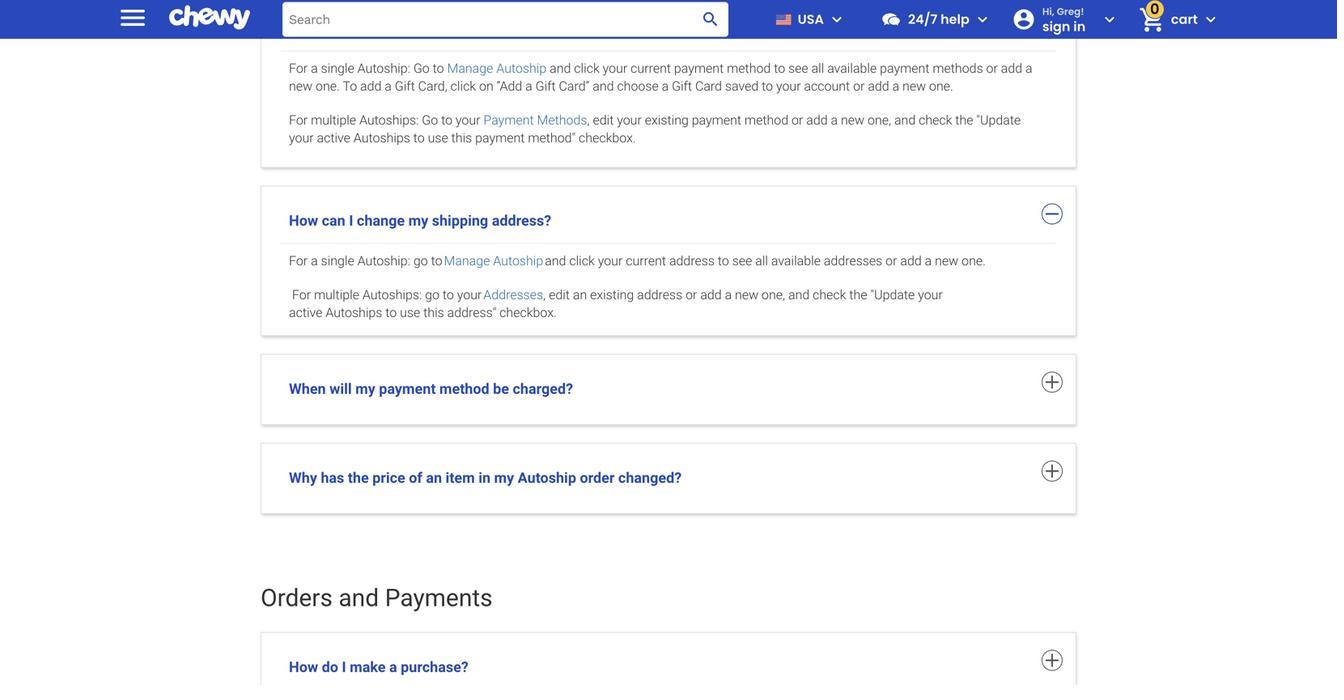 Task type: describe. For each thing, give the bounding box(es) containing it.
one. inside how can i change my shipping address? element
[[962, 253, 986, 269]]

, edit your existing payment method or add a new one, and check the "update your active autoships to use this payment method" checkbox.
[[289, 112, 1021, 146]]

when will my payment method be charged?
[[289, 387, 573, 404]]

autoships inside , edit your existing payment method or add a new one, and check the "update your active autoships to use this payment method" checkbox.
[[354, 130, 410, 146]]

autoship up addresses link at left
[[493, 253, 543, 269]]

or inside , edit your existing payment method or add a new one, and check the "update your active autoships to use this payment method" checkbox.
[[792, 112, 803, 128]]

1 vertical spatial autoships
[[362, 287, 419, 303]]

help
[[941, 10, 969, 28]]

will
[[329, 387, 352, 404]]

method?
[[492, 20, 550, 37]]

help menu image
[[973, 10, 992, 29]]

address"
[[447, 305, 496, 320]]

click for current
[[569, 253, 595, 269]]

to right current
[[718, 253, 729, 269]]

existing payment
[[645, 112, 741, 128]]

method for to
[[727, 61, 771, 76]]

manage autoship link
[[447, 59, 547, 77]]

payments
[[385, 590, 493, 619]]

do
[[322, 665, 338, 682]]

a inside and click your current payment method to see all available payment methods or add a new one. t
[[1025, 61, 1032, 76]]

1 vertical spatial go
[[425, 287, 439, 303]]

0 horizontal spatial an
[[426, 476, 442, 493]]

how can i change my payment method?
[[289, 20, 550, 37]]

for for for a single
[[289, 253, 308, 269]]

"update for , edit an existing address or add a new one, and check the "update your active
[[870, 287, 915, 303]]

o add a gift card, click on "add a gift card" and choose a gift card saved to your account or add a new one.
[[350, 79, 953, 94]]

can for how can i change my shipping address?
[[322, 212, 345, 229]]

add right account
[[868, 79, 889, 94]]

autoships to use this address" checkbox.
[[326, 305, 557, 320]]

why has the price of an item in my autoship order changed?
[[289, 476, 682, 493]]

card"
[[559, 79, 590, 94]]

i for how can i change my shipping address?
[[349, 212, 353, 229]]

add right 'o'
[[360, 79, 382, 94]]

chewy support image
[[881, 9, 902, 30]]

hi, greg! sign in
[[1042, 5, 1086, 35]]

menu image
[[827, 10, 847, 29]]

add inside , edit an existing address or add a new one, and check the "update your active
[[700, 287, 722, 303]]

existing
[[590, 287, 634, 303]]

multiple for autoships
[[314, 287, 359, 303]]

for a single autoship: go to manage autoship
[[289, 61, 547, 76]]

and inside , edit an existing address or add a new one, and check the "update your active
[[788, 287, 810, 303]]

orders
[[261, 590, 333, 619]]

and click your current payment method to see all available payment methods or add a new one. t
[[289, 61, 1032, 94]]

charged?
[[513, 387, 573, 404]]

be
[[493, 387, 509, 404]]

see for method
[[788, 61, 808, 76]]

how can i change my shipping address? element
[[281, 243, 1056, 330]]

order
[[580, 476, 615, 493]]

cart link
[[1132, 0, 1198, 39]]

to up "autoships to use this address" checkbox."
[[443, 287, 454, 303]]

3 gift from the left
[[672, 79, 692, 94]]

when
[[289, 387, 326, 404]]

can for how can i change my payment method?
[[322, 20, 345, 37]]

use inside how can i change my shipping address? element
[[400, 305, 420, 320]]

available for payment
[[827, 61, 877, 76]]

a inside , edit an existing address or add a new one, and check the "update your active
[[725, 287, 732, 303]]

new inside , edit your existing payment method or add a new one, and check the "update your active autoships to use this payment method" checkbox.
[[841, 112, 864, 128]]

to up for multiple autoships : go to your addresses
[[431, 253, 442, 269]]

greg!
[[1057, 5, 1084, 18]]

my right will
[[355, 387, 375, 404]]

current payment
[[631, 61, 724, 76]]

checkbox. inside how can i change my shipping address? element
[[500, 305, 557, 320]]

account
[[804, 79, 850, 94]]

in
[[1073, 17, 1086, 35]]

to down for multiple autoships : go to your addresses
[[385, 305, 397, 320]]

0 horizontal spatial :
[[408, 253, 410, 269]]

changed?
[[618, 476, 682, 493]]

address for or
[[637, 287, 682, 303]]

shipping
[[432, 212, 488, 229]]

how for how do i make a purchase?
[[289, 665, 318, 682]]

active for , edit your existing payment method or add a new one, and check the "update your active autoships to use this payment method" checkbox.
[[317, 130, 350, 146]]

autoship:
[[357, 61, 410, 76]]

add inside and click your current payment method to see all available payment methods or add a new one. t
[[1001, 61, 1022, 76]]

24/7
[[908, 10, 937, 28]]

for multiple autoships : go to your addresses
[[292, 287, 543, 303]]

add right addresses on the top right of page
[[900, 253, 922, 269]]

, edit an existing address or add a new one, and check the "update your active
[[289, 287, 943, 320]]

payment inside , edit your existing payment method or add a new one, and check the "update your active autoships to use this payment method" checkbox.
[[475, 130, 525, 146]]

hi,
[[1042, 5, 1054, 18]]

autoship left order
[[518, 476, 576, 493]]

Product search field
[[282, 2, 728, 37]]

i for how can i change my payment method?
[[349, 20, 353, 37]]

methods
[[537, 112, 587, 128]]

item
[[446, 476, 475, 493]]

1 vertical spatial go
[[422, 112, 438, 128]]

multiple for autoships:
[[311, 112, 356, 128]]

method for or
[[745, 112, 788, 128]]

make
[[350, 665, 386, 682]]

24/7 help
[[908, 10, 969, 28]]

why
[[289, 476, 317, 493]]

"add
[[497, 79, 522, 94]]

manage inside how can i change my payment method? element
[[447, 61, 493, 76]]

0 vertical spatial go
[[413, 61, 430, 76]]

check for , edit an existing address or add a new one, and check the "update your active
[[813, 287, 846, 303]]

and click your current address to see all available addresses or add a new one.
[[543, 253, 987, 269]]

method for be
[[439, 387, 489, 404]]

single for for a single autoship: go to manage autoship
[[321, 61, 354, 76]]

in
[[478, 476, 491, 493]]

how can i change my shipping address?
[[289, 212, 551, 229]]

how for how can i change my shipping address?
[[289, 212, 318, 229]]

of
[[409, 476, 422, 493]]

manage inside how can i change my shipping address? element
[[444, 253, 490, 269]]

your inside , edit an existing address or add a new one, and check the "update your active
[[918, 287, 943, 303]]

addresses
[[824, 253, 882, 269]]

available for addresses
[[771, 253, 821, 269]]

methods
[[933, 61, 983, 76]]

checkbox. inside , edit your existing payment method or add a new one, and check the "update your active autoships to use this payment method" checkbox.
[[579, 130, 636, 146]]



Task type: locate. For each thing, give the bounding box(es) containing it.
autoships down for multiple autoships: go to your
[[354, 130, 410, 146]]

new
[[289, 79, 313, 94], [902, 79, 926, 94], [841, 112, 864, 128], [935, 253, 958, 269], [735, 287, 758, 303]]

0 vertical spatial how
[[289, 20, 318, 37]]

0 horizontal spatial see
[[732, 253, 752, 269]]

1 horizontal spatial an
[[573, 287, 587, 303]]

0 vertical spatial manage
[[447, 61, 493, 76]]

1 vertical spatial use
[[400, 305, 420, 320]]

checkbox. down methods on the top of the page
[[579, 130, 636, 146]]

new inside , edit an existing address or add a new one, and check the "update your active
[[735, 287, 758, 303]]

active down t
[[317, 130, 350, 146]]

1 horizontal spatial edit
[[593, 112, 614, 128]]

the inside , edit an existing address or add a new one, and check the "update your active
[[849, 287, 867, 303]]

to
[[433, 61, 444, 76], [774, 61, 785, 76], [762, 79, 773, 94], [441, 112, 452, 128], [413, 130, 425, 146], [431, 253, 442, 269], [718, 253, 729, 269], [443, 287, 454, 303], [385, 305, 397, 320]]

0 vertical spatial can
[[322, 20, 345, 37]]

change for payment
[[357, 20, 405, 37]]

for for for a single autoship: go to manage autoship
[[289, 61, 308, 76]]

or inside , edit an existing address or add a new one, and check the "update your active
[[686, 287, 697, 303]]

2 change from the top
[[357, 212, 405, 229]]

autoships:
[[359, 112, 419, 128]]

the down addresses on the top right of page
[[849, 287, 867, 303]]

0 vertical spatial "update
[[976, 112, 1021, 128]]

autoship up for multiple autoships : go to your addresses
[[357, 253, 408, 269]]

1 gift from the left
[[395, 79, 415, 94]]

go down card,
[[422, 112, 438, 128]]

available up account
[[827, 61, 877, 76]]

an inside , edit an existing address or add a new one, and check the "update your active
[[573, 287, 587, 303]]

an right of
[[426, 476, 442, 493]]

o
[[350, 79, 357, 94]]

usa button
[[769, 0, 847, 39]]

0 horizontal spatial check
[[813, 287, 846, 303]]

check down addresses on the top right of page
[[813, 287, 846, 303]]

submit search image
[[701, 10, 720, 29]]

2 vertical spatial i
[[342, 665, 346, 682]]

24/7 help link
[[874, 0, 969, 39]]

t
[[343, 79, 350, 94]]

autoships down autoship : go to
[[362, 287, 419, 303]]

how can i change my payment method? element
[[281, 51, 1056, 155]]

"update inside , edit an existing address or add a new one, and check the "update your active
[[870, 287, 915, 303]]

my up for a single autoship: go to manage autoship
[[408, 20, 428, 37]]

1 horizontal spatial ,
[[587, 112, 590, 128]]

check
[[919, 112, 952, 128], [813, 287, 846, 303]]

single inside how can i change my shipping address? element
[[321, 253, 354, 269]]

or
[[986, 61, 998, 76], [853, 79, 865, 94], [792, 112, 803, 128], [886, 253, 897, 269], [686, 287, 697, 303]]

payment methods link
[[484, 111, 587, 129]]

0 vertical spatial :
[[408, 253, 410, 269]]

2 gift from the left
[[535, 79, 556, 94]]

to down "autoships:"
[[413, 130, 425, 146]]

1 horizontal spatial available
[[827, 61, 877, 76]]

go
[[413, 61, 430, 76], [422, 112, 438, 128]]

1 vertical spatial method
[[745, 112, 788, 128]]

0 vertical spatial edit
[[593, 112, 614, 128]]

0 horizontal spatial "update
[[870, 287, 915, 303]]

go up card,
[[413, 61, 430, 76]]

single for for a single
[[321, 253, 354, 269]]

1 horizontal spatial use
[[428, 130, 448, 146]]

checkbox.
[[579, 130, 636, 146], [500, 305, 557, 320]]

saved
[[725, 79, 759, 94]]

autoships
[[354, 130, 410, 146], [362, 287, 419, 303], [326, 305, 382, 320]]

0 vertical spatial all
[[811, 61, 824, 76]]

0 horizontal spatial one,
[[762, 287, 785, 303]]

1 vertical spatial check
[[813, 287, 846, 303]]

: up "autoships to use this address" checkbox."
[[419, 287, 422, 303]]

new inside and click your current payment method to see all available payment methods or add a new one. t
[[289, 79, 313, 94]]

available left addresses on the top right of page
[[771, 253, 821, 269]]

method"
[[528, 130, 576, 146]]

1 vertical spatial click
[[451, 79, 476, 94]]

payment
[[432, 20, 489, 37], [880, 61, 929, 76], [475, 130, 525, 146], [379, 387, 436, 404]]

0 horizontal spatial gift
[[395, 79, 415, 94]]

to right saved
[[762, 79, 773, 94]]

i up for a single
[[349, 212, 353, 229]]

can
[[322, 20, 345, 37], [322, 212, 345, 229]]

add right methods
[[1001, 61, 1022, 76]]

card
[[695, 79, 722, 94]]

, down card"
[[587, 112, 590, 128]]

change up autoship:
[[357, 20, 405, 37]]

2 horizontal spatial one.
[[962, 253, 986, 269]]

single up t
[[321, 61, 354, 76]]

autoship inside how can i change my payment method? element
[[496, 61, 547, 76]]

address
[[669, 253, 715, 269], [637, 287, 682, 303]]

autoships down for a single
[[326, 305, 382, 320]]

addresses link
[[483, 286, 543, 304]]

manage up the 'on'
[[447, 61, 493, 76]]

use inside , edit your existing payment method or add a new one, and check the "update your active autoships to use this payment method" checkbox.
[[428, 130, 448, 146]]

price
[[372, 476, 405, 493]]

1 vertical spatial available
[[771, 253, 821, 269]]

an
[[573, 287, 587, 303], [426, 476, 442, 493]]

go up "autoships to use this address" checkbox."
[[425, 287, 439, 303]]

"update
[[976, 112, 1021, 128], [870, 287, 915, 303]]

0 vertical spatial check
[[919, 112, 952, 128]]

address down current
[[637, 287, 682, 303]]

to down card,
[[441, 112, 452, 128]]

can up t
[[322, 20, 345, 37]]

0 vertical spatial method
[[727, 61, 771, 76]]

address for to
[[669, 253, 715, 269]]

change for shipping
[[357, 212, 405, 229]]

an left existing
[[573, 287, 587, 303]]

payment inside and click your current payment method to see all available payment methods or add a new one. t
[[880, 61, 929, 76]]

1 horizontal spatial this
[[451, 130, 472, 146]]

0 vertical spatial multiple
[[311, 112, 356, 128]]

how
[[289, 20, 318, 37], [289, 212, 318, 229], [289, 665, 318, 682]]

1 vertical spatial see
[[732, 253, 752, 269]]

1 vertical spatial multiple
[[314, 287, 359, 303]]

the right has
[[348, 476, 369, 493]]

payment up manage autoship link
[[432, 20, 489, 37]]

: up for multiple autoships : go to your addresses
[[408, 253, 410, 269]]

sign
[[1042, 17, 1070, 35]]

click up card"
[[574, 61, 600, 76]]

use down card,
[[428, 130, 448, 146]]

use down for multiple autoships : go to your addresses
[[400, 305, 420, 320]]

for for for multiple autoships : go to your addresses
[[292, 287, 311, 303]]

0 vertical spatial single
[[321, 61, 354, 76]]

multiple down for a single
[[314, 287, 359, 303]]

the for , edit an existing address or add a new one, and check the "update your active
[[849, 287, 867, 303]]

2 horizontal spatial gift
[[672, 79, 692, 94]]

, for your
[[587, 112, 590, 128]]

has
[[321, 476, 344, 493]]

1 vertical spatial i
[[349, 212, 353, 229]]

0 vertical spatial click
[[574, 61, 600, 76]]

0 horizontal spatial use
[[400, 305, 420, 320]]

one. inside and click your current payment method to see all available payment methods or add a new one. t
[[316, 79, 340, 94]]

, inside , edit an existing address or add a new one, and check the "update your active
[[543, 287, 546, 303]]

active inside , edit an existing address or add a new one, and check the "update your active
[[289, 305, 322, 320]]

use
[[428, 130, 448, 146], [400, 305, 420, 320]]

2 vertical spatial method
[[439, 387, 489, 404]]

menu image
[[117, 1, 149, 34]]

payment down payment
[[475, 130, 525, 146]]

check inside , edit your existing payment method or add a new one, and check the "update your active autoships to use this payment method" checkbox.
[[919, 112, 952, 128]]

"update inside , edit your existing payment method or add a new one, and check the "update your active autoships to use this payment method" checkbox.
[[976, 112, 1021, 128]]

available inside how can i change my shipping address? element
[[771, 253, 821, 269]]

check inside , edit an existing address or add a new one, and check the "update your active
[[813, 287, 846, 303]]

one, for method
[[868, 112, 891, 128]]

0 horizontal spatial all
[[755, 253, 768, 269]]

1 vertical spatial change
[[357, 212, 405, 229]]

add down account
[[806, 112, 828, 128]]

how for how can i change my payment method?
[[289, 20, 318, 37]]

1 horizontal spatial "update
[[976, 112, 1021, 128]]

all
[[811, 61, 824, 76], [755, 253, 768, 269]]

the inside , edit your existing payment method or add a new one, and check the "update your active autoships to use this payment method" checkbox.
[[955, 112, 973, 128]]

1 vertical spatial the
[[849, 287, 867, 303]]

multiple inside how can i change my payment method? element
[[311, 112, 356, 128]]

this inside , edit your existing payment method or add a new one, and check the "update your active autoships to use this payment method" checkbox.
[[451, 130, 472, 146]]

and inside , edit your existing payment method or add a new one, and check the "update your active autoships to use this payment method" checkbox.
[[894, 112, 916, 128]]

items image
[[1137, 5, 1166, 34]]

1 vertical spatial how
[[289, 212, 318, 229]]

0 vertical spatial address
[[669, 253, 715, 269]]

method inside and click your current payment method to see all available payment methods or add a new one. t
[[727, 61, 771, 76]]

to down usa dropdown button
[[774, 61, 785, 76]]

click up existing
[[569, 253, 595, 269]]

active down for a single
[[289, 305, 322, 320]]

payment
[[484, 112, 534, 128]]

cart menu image
[[1201, 10, 1220, 29]]

method down saved
[[745, 112, 788, 128]]

cart
[[1171, 10, 1198, 28]]

address?
[[492, 212, 551, 229]]

click inside and click your current payment method to see all available payment methods or add a new one. t
[[574, 61, 600, 76]]

and
[[550, 61, 571, 76], [593, 79, 614, 94], [894, 112, 916, 128], [545, 253, 566, 269], [788, 287, 810, 303], [339, 590, 379, 619]]

one, for address
[[762, 287, 785, 303]]

method left the be
[[439, 387, 489, 404]]

payment down chewy support icon
[[880, 61, 929, 76]]

edit inside , edit your existing payment method or add a new one, and check the "update your active autoships to use this payment method" checkbox.
[[593, 112, 614, 128]]

a inside , edit your existing payment method or add a new one, and check the "update your active autoships to use this payment method" checkbox.
[[831, 112, 838, 128]]

purchase?
[[401, 665, 468, 682]]

the down methods
[[955, 112, 973, 128]]

address inside , edit an existing address or add a new one, and check the "update your active
[[637, 287, 682, 303]]

to inside and click your current payment method to see all available payment methods or add a new one. t
[[774, 61, 785, 76]]

all inside how can i change my shipping address? element
[[755, 253, 768, 269]]

Search text field
[[282, 2, 728, 37]]

edit for an
[[549, 287, 570, 303]]

autoship
[[496, 61, 547, 76], [357, 253, 408, 269], [493, 253, 543, 269], [518, 476, 576, 493]]

2 vertical spatial click
[[569, 253, 595, 269]]

chewy home image
[[169, 0, 250, 35]]

0 vertical spatial autoships
[[354, 130, 410, 146]]

single inside how can i change my payment method? element
[[321, 61, 354, 76]]

click
[[574, 61, 600, 76], [451, 79, 476, 94], [569, 253, 595, 269]]

edit inside , edit an existing address or add a new one, and check the "update your active
[[549, 287, 570, 303]]

click left the 'on'
[[451, 79, 476, 94]]

the for , edit your existing payment method or add a new one, and check the "update your active autoships to use this payment method" checkbox.
[[955, 112, 973, 128]]

how do i make a purchase?
[[289, 665, 468, 682]]

can up for a single
[[322, 212, 345, 229]]

i
[[349, 20, 353, 37], [349, 212, 353, 229], [342, 665, 346, 682]]

i up 'o'
[[349, 20, 353, 37]]

1 vertical spatial address
[[637, 287, 682, 303]]

active inside , edit your existing payment method or add a new one, and check the "update your active autoships to use this payment method" checkbox.
[[317, 130, 350, 146]]

add down and click your current address to see all available addresses or add a new one.
[[700, 287, 722, 303]]

autoship up "add
[[496, 61, 547, 76]]

0 vertical spatial this
[[451, 130, 472, 146]]

2 how from the top
[[289, 212, 318, 229]]

active for , edit an existing address or add a new one, and check the "update your active
[[289, 305, 322, 320]]

0 horizontal spatial the
[[348, 476, 369, 493]]

add
[[1001, 61, 1022, 76], [360, 79, 382, 94], [868, 79, 889, 94], [806, 112, 828, 128], [900, 253, 922, 269], [700, 287, 722, 303]]

2 vertical spatial how
[[289, 665, 318, 682]]

0 vertical spatial one,
[[868, 112, 891, 128]]

card,
[[418, 79, 447, 94]]

1 vertical spatial single
[[321, 253, 354, 269]]

add inside , edit your existing payment method or add a new one, and check the "update your active autoships to use this payment method" checkbox.
[[806, 112, 828, 128]]

1 vertical spatial checkbox.
[[500, 305, 557, 320]]

2 vertical spatial the
[[348, 476, 369, 493]]

for
[[289, 61, 308, 76], [289, 112, 308, 128], [289, 253, 308, 269], [292, 287, 311, 303]]

0 vertical spatial active
[[317, 130, 350, 146]]

gift down for a single autoship: go to manage autoship
[[395, 79, 415, 94]]

1 vertical spatial this
[[423, 305, 444, 320]]

active
[[317, 130, 350, 146], [289, 305, 322, 320]]

0 horizontal spatial this
[[423, 305, 444, 320]]

1 vertical spatial can
[[322, 212, 345, 229]]

0 horizontal spatial edit
[[549, 287, 570, 303]]

usa
[[798, 10, 824, 28]]

click inside how can i change my shipping address? element
[[569, 253, 595, 269]]

address right current
[[669, 253, 715, 269]]

edit right methods on the top of the page
[[593, 112, 614, 128]]

your inside and click your current payment method to see all available payment methods or add a new one. t
[[603, 61, 627, 76]]

3 how from the top
[[289, 665, 318, 682]]

go
[[413, 253, 428, 269], [425, 287, 439, 303]]

one.
[[316, 79, 340, 94], [929, 79, 953, 94], [962, 253, 986, 269]]

see for address
[[732, 253, 752, 269]]

1 vertical spatial active
[[289, 305, 322, 320]]

addresses
[[483, 287, 543, 303]]

0 vertical spatial ,
[[587, 112, 590, 128]]

and inside and click your current payment method to see all available payment methods or add a new one. t
[[550, 61, 571, 76]]

payment right will
[[379, 387, 436, 404]]

"update down addresses on the top right of page
[[870, 287, 915, 303]]

all for address
[[755, 253, 768, 269]]

1 vertical spatial ,
[[543, 287, 546, 303]]

0 vertical spatial go
[[413, 253, 428, 269]]

see inside how can i change my shipping address? element
[[732, 253, 752, 269]]

1 horizontal spatial check
[[919, 112, 952, 128]]

change
[[357, 20, 405, 37], [357, 212, 405, 229]]

1 horizontal spatial :
[[419, 287, 422, 303]]

1 horizontal spatial checkbox.
[[579, 130, 636, 146]]

this inside how can i change my shipping address? element
[[423, 305, 444, 320]]

click for current payment
[[574, 61, 600, 76]]

edit for your
[[593, 112, 614, 128]]

for for for multiple autoships: go to your
[[289, 112, 308, 128]]

0 vertical spatial i
[[349, 20, 353, 37]]

multiple inside how can i change my shipping address? element
[[314, 287, 359, 303]]

single left autoship : go to
[[321, 253, 354, 269]]

0 vertical spatial the
[[955, 112, 973, 128]]

gift
[[395, 79, 415, 94], [535, 79, 556, 94], [672, 79, 692, 94]]

all inside and click your current payment method to see all available payment methods or add a new one. t
[[811, 61, 824, 76]]

on
[[479, 79, 494, 94]]

1 can from the top
[[322, 20, 345, 37]]

0 vertical spatial change
[[357, 20, 405, 37]]

all for method
[[811, 61, 824, 76]]

manage down "shipping"
[[444, 253, 490, 269]]

1 horizontal spatial the
[[849, 287, 867, 303]]

1 horizontal spatial all
[[811, 61, 824, 76]]

2 horizontal spatial the
[[955, 112, 973, 128]]

method inside , edit your existing payment method or add a new one, and check the "update your active autoships to use this payment method" checkbox.
[[745, 112, 788, 128]]

edit
[[593, 112, 614, 128], [549, 287, 570, 303]]

0 horizontal spatial available
[[771, 253, 821, 269]]

1 horizontal spatial gift
[[535, 79, 556, 94]]

available
[[827, 61, 877, 76], [771, 253, 821, 269]]

1 vertical spatial manage
[[444, 253, 490, 269]]

one, inside , edit your existing payment method or add a new one, and check the "update your active autoships to use this payment method" checkbox.
[[868, 112, 891, 128]]

2 can from the top
[[322, 212, 345, 229]]

see inside and click your current payment method to see all available payment methods or add a new one. t
[[788, 61, 808, 76]]

0 horizontal spatial one.
[[316, 79, 340, 94]]

for multiple autoships: go to your
[[289, 112, 480, 128]]

change up autoship : go to
[[357, 212, 405, 229]]

to inside , edit your existing payment method or add a new one, and check the "update your active autoships to use this payment method" checkbox.
[[413, 130, 425, 146]]

, inside , edit your existing payment method or add a new one, and check the "update your active autoships to use this payment method" checkbox.
[[587, 112, 590, 128]]

:
[[408, 253, 410, 269], [419, 287, 422, 303]]

the
[[955, 112, 973, 128], [849, 287, 867, 303], [348, 476, 369, 493]]

2 vertical spatial autoships
[[326, 305, 382, 320]]

one, inside , edit an existing address or add a new one, and check the "update your active
[[762, 287, 785, 303]]

method up saved
[[727, 61, 771, 76]]

"update for , edit your existing payment method or add a new one, and check the "update your active autoships to use this payment method" checkbox.
[[976, 112, 1021, 128]]

1 how from the top
[[289, 20, 318, 37]]

a
[[311, 61, 318, 76], [1025, 61, 1032, 76], [385, 79, 392, 94], [525, 79, 532, 94], [662, 79, 669, 94], [892, 79, 899, 94], [831, 112, 838, 128], [311, 253, 318, 269], [925, 253, 932, 269], [725, 287, 732, 303], [389, 665, 397, 682]]

payment methods
[[484, 112, 587, 128]]

0 vertical spatial checkbox.
[[579, 130, 636, 146]]

, for an
[[543, 287, 546, 303]]

, left existing
[[543, 287, 546, 303]]

2 single from the top
[[321, 253, 354, 269]]

autoship : go to
[[357, 253, 444, 269]]

or inside and click your current payment method to see all available payment methods or add a new one. t
[[986, 61, 998, 76]]

to up card,
[[433, 61, 444, 76]]

0 vertical spatial available
[[827, 61, 877, 76]]

multiple down t
[[311, 112, 356, 128]]

checkbox. down addresses
[[500, 305, 557, 320]]

edit right addresses
[[549, 287, 570, 303]]

1 change from the top
[[357, 20, 405, 37]]

check down methods
[[919, 112, 952, 128]]

1 single from the top
[[321, 61, 354, 76]]

this
[[451, 130, 472, 146], [423, 305, 444, 320]]

0 vertical spatial use
[[428, 130, 448, 146]]

for a single
[[289, 253, 354, 269]]

multiple
[[311, 112, 356, 128], [314, 287, 359, 303]]

i right do
[[342, 665, 346, 682]]

i for how do i make a purchase?
[[342, 665, 346, 682]]

1 vertical spatial all
[[755, 253, 768, 269]]

1 vertical spatial "update
[[870, 287, 915, 303]]

1 vertical spatial :
[[419, 287, 422, 303]]

orders and payments
[[261, 590, 493, 619]]

1 horizontal spatial one,
[[868, 112, 891, 128]]

1 vertical spatial edit
[[549, 287, 570, 303]]

my right in
[[494, 476, 514, 493]]

check for , edit your existing payment method or add a new one, and check the "update your active autoships to use this payment method" checkbox.
[[919, 112, 952, 128]]

0 horizontal spatial checkbox.
[[500, 305, 557, 320]]

one,
[[868, 112, 891, 128], [762, 287, 785, 303]]

"update down methods
[[976, 112, 1021, 128]]

1 horizontal spatial one.
[[929, 79, 953, 94]]

0 vertical spatial see
[[788, 61, 808, 76]]

0 vertical spatial an
[[573, 287, 587, 303]]

available inside and click your current payment method to see all available payment methods or add a new one. t
[[827, 61, 877, 76]]

1 vertical spatial one,
[[762, 287, 785, 303]]

gift down the current payment
[[672, 79, 692, 94]]

current
[[626, 253, 666, 269]]

go up for multiple autoships : go to your addresses
[[413, 253, 428, 269]]

gift left card"
[[535, 79, 556, 94]]

1 vertical spatial an
[[426, 476, 442, 493]]

choose
[[617, 79, 659, 94]]

1 horizontal spatial see
[[788, 61, 808, 76]]

0 horizontal spatial ,
[[543, 287, 546, 303]]

account menu image
[[1100, 10, 1119, 29]]

my left "shipping"
[[408, 212, 428, 229]]



Task type: vqa. For each thing, say whether or not it's contained in the screenshot.
Catnip Toys "Image"
no



